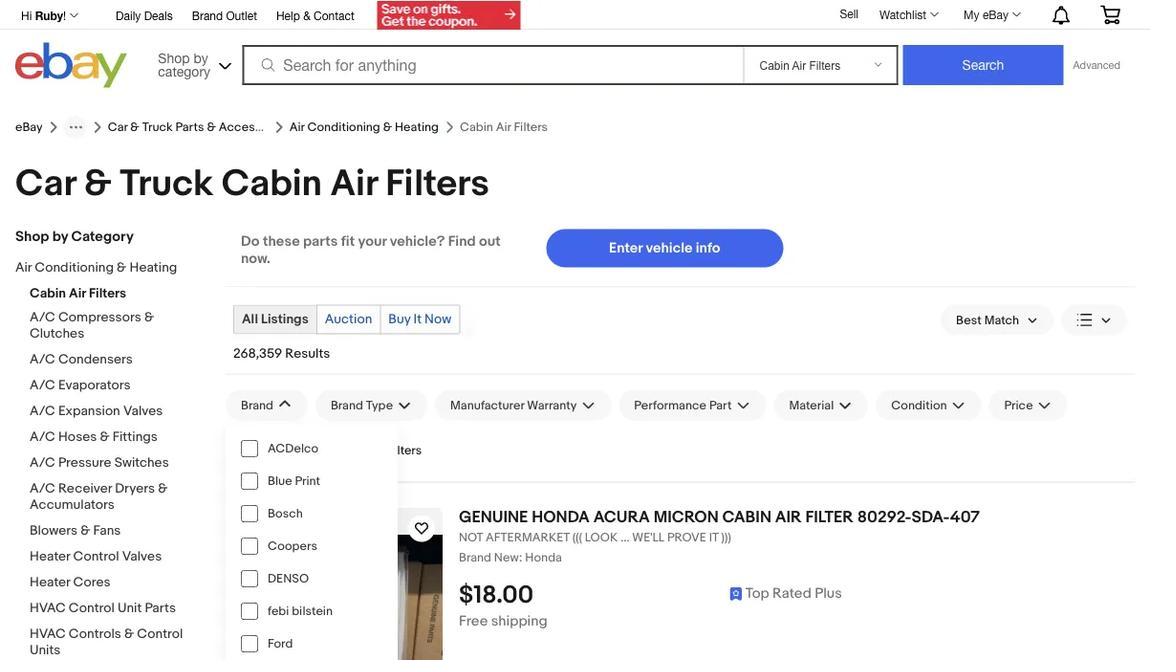 Task type: describe. For each thing, give the bounding box(es) containing it.
cabin
[[723, 507, 772, 527]]

my
[[964, 8, 980, 21]]

heater control valves link
[[30, 549, 211, 567]]

acura
[[594, 507, 650, 527]]

2 heater from the top
[[30, 575, 70, 591]]

category
[[71, 228, 134, 245]]

top rated plus image
[[730, 585, 843, 602]]

parts
[[303, 233, 338, 250]]

do these parts fit your vehicle? find out now.
[[241, 233, 501, 267]]

advanced
[[1074, 59, 1121, 71]]

air conditioning & heating cabin air filters a/c compressors & clutches a/c condensers a/c evaporators a/c expansion valves a/c hoses & fittings a/c pressure switches a/c receiver dryers & accumulators blowers & fans heater control valves heater cores hvac control unit parts hvac controls & control units
[[15, 260, 183, 659]]

car for car & truck parts & accessories air conditioning & heating
[[108, 120, 128, 135]]

my ebay link
[[954, 3, 1030, 26]]

brand outlet link
[[192, 6, 257, 27]]

car & truck parts & accessories air conditioning & heating
[[108, 120, 439, 135]]

top rated plus
[[746, 585, 843, 602]]

do
[[241, 233, 260, 250]]

fans
[[93, 523, 121, 539]]

tap to watch item - genuine honda acura micron cabin air filter 80292-sda-407 image
[[409, 515, 435, 542]]

5 a/c from the top
[[30, 429, 55, 445]]

watchlist link
[[870, 3, 948, 26]]

daily deals link
[[116, 6, 173, 27]]

units
[[30, 642, 61, 659]]

7 a/c from the top
[[30, 481, 55, 497]]

truck for parts
[[142, 120, 173, 135]]

daily deals
[[116, 9, 173, 22]]

0 vertical spatial control
[[73, 549, 119, 565]]

account navigation
[[15, 0, 1136, 32]]

switches
[[114, 455, 169, 471]]

6 a/c from the top
[[30, 455, 55, 471]]

sell
[[840, 7, 859, 20]]

all filters button
[[363, 436, 430, 466]]

all for all listings
[[242, 311, 258, 328]]

car & truck cabin air filters
[[15, 162, 490, 206]]

brand outlet
[[192, 9, 257, 22]]

parts inside air conditioning & heating cabin air filters a/c compressors & clutches a/c condensers a/c evaporators a/c expansion valves a/c hoses & fittings a/c pressure switches a/c receiver dryers & accumulators blowers & fans heater control valves heater cores hvac control unit parts hvac controls & control units
[[145, 600, 176, 617]]

:
[[519, 550, 523, 565]]

air right accessories
[[290, 120, 305, 135]]

ebay link
[[15, 120, 43, 135]]

air up fit
[[331, 162, 378, 206]]

407
[[951, 507, 981, 527]]

cores
[[73, 575, 111, 591]]

brand for brand outlet
[[192, 9, 223, 22]]

accessories
[[219, 120, 289, 135]]

blue print link
[[226, 464, 398, 497]]

rated
[[773, 585, 812, 602]]

genuine honda acura micron cabin air filter 80292-sda-407 link
[[459, 507, 1136, 527]]

air down shop
[[15, 260, 32, 276]]

your shopping cart image
[[1100, 5, 1122, 24]]

3 a/c from the top
[[30, 377, 55, 394]]

ebay inside account navigation
[[983, 8, 1009, 21]]

expansion
[[58, 403, 120, 420]]

$18.00
[[459, 580, 534, 610]]

0 vertical spatial air conditioning & heating link
[[290, 120, 439, 135]]

blowers
[[30, 523, 78, 539]]

condensers
[[58, 352, 133, 368]]

results
[[285, 345, 330, 362]]

blue print
[[268, 473, 321, 488]]

all listings link
[[234, 306, 316, 333]]

a/c receiver dryers & accumulators link
[[30, 481, 211, 515]]

compressors
[[58, 310, 141, 326]]

get the coupon image
[[378, 1, 521, 30]]

top
[[746, 585, 770, 602]]

your
[[358, 233, 387, 250]]

truck for cabin
[[120, 162, 213, 206]]

outlet
[[226, 9, 257, 22]]

coopers
[[268, 538, 318, 553]]

a/c expansion valves link
[[30, 403, 211, 421]]

brand inside genuine honda acura micron cabin air filter 80292-sda-407 not aftermarket ((( look … we'll prove it ))) brand new : honda
[[459, 550, 492, 565]]

0 vertical spatial heating
[[395, 120, 439, 135]]

268,359 results
[[233, 345, 330, 362]]

help & contact
[[276, 9, 355, 22]]

pressure
[[58, 455, 112, 471]]

honda
[[532, 507, 590, 527]]

acdelco link
[[226, 432, 398, 464]]

4 a/c from the top
[[30, 403, 55, 420]]

filters inside air conditioning & heating cabin air filters a/c compressors & clutches a/c condensers a/c evaporators a/c expansion valves a/c hoses & fittings a/c pressure switches a/c receiver dryers & accumulators blowers & fans heater control valves heater cores hvac control unit parts hvac controls & control units
[[89, 286, 126, 302]]

by
[[52, 228, 68, 245]]

contact
[[314, 9, 355, 22]]

1 hvac from the top
[[30, 600, 66, 617]]

advanced link
[[1064, 46, 1131, 84]]

denso
[[268, 571, 309, 586]]

1 horizontal spatial conditioning
[[307, 120, 381, 135]]

fittings
[[113, 429, 158, 445]]

dryers
[[115, 481, 155, 497]]

we'll
[[633, 530, 665, 545]]

banner containing sell
[[15, 0, 1136, 93]]

unit
[[118, 600, 142, 617]]

heating inside air conditioning & heating cabin air filters a/c compressors & clutches a/c condensers a/c evaporators a/c expansion valves a/c hoses & fittings a/c pressure switches a/c receiver dryers & accumulators blowers & fans heater control valves heater cores hvac control unit parts hvac controls & control units
[[130, 260, 177, 276]]

$18.00 main content
[[226, 229, 1136, 660]]

ford link
[[226, 627, 398, 660]]

brand for brand
[[241, 398, 274, 413]]

none text field containing brand new
[[459, 550, 1136, 566]]

80292-
[[858, 507, 912, 527]]

2 vertical spatial control
[[137, 626, 183, 642]]

accumulators
[[30, 497, 115, 513]]

out
[[479, 233, 501, 250]]

filters inside button
[[388, 443, 422, 458]]

all for all filters
[[371, 443, 385, 458]]



Task type: vqa. For each thing, say whether or not it's contained in the screenshot.
based
no



Task type: locate. For each thing, give the bounding box(es) containing it.
0 vertical spatial hvac
[[30, 600, 66, 617]]

car up shop
[[15, 162, 76, 206]]

0 vertical spatial brand
[[192, 9, 223, 22]]

control down the 'unit' on the bottom left of page
[[137, 626, 183, 642]]

parts right the 'unit' on the bottom left of page
[[145, 600, 176, 617]]

it
[[414, 311, 422, 328]]

hoses
[[58, 429, 97, 445]]

all filters
[[371, 443, 422, 458]]

now
[[425, 311, 452, 328]]

buy
[[389, 311, 411, 328]]

0 vertical spatial parts
[[176, 120, 204, 135]]

now.
[[241, 250, 271, 267]]

heater cores link
[[30, 575, 211, 593]]

filters up 'compressors'
[[89, 286, 126, 302]]

truck
[[142, 120, 173, 135], [120, 162, 213, 206]]

1 vertical spatial filters
[[89, 286, 126, 302]]

air
[[290, 120, 305, 135], [331, 162, 378, 206], [15, 260, 32, 276], [69, 286, 86, 302]]

enter
[[609, 240, 643, 257]]

2 hvac from the top
[[30, 626, 66, 642]]

a/c left the expansion
[[30, 403, 55, 420]]

filters up tap to watch item - genuine honda acura micron cabin air filter 80292-sda-407 icon
[[388, 443, 422, 458]]

auction
[[325, 311, 372, 328]]

heater
[[30, 549, 70, 565], [30, 575, 70, 591]]

bosch
[[268, 506, 303, 521]]

new
[[494, 550, 519, 565]]

2 vertical spatial filters
[[388, 443, 422, 458]]

vehicle
[[646, 240, 693, 257]]

control up cores
[[73, 549, 119, 565]]

cabin down the car & truck parts & accessories air conditioning & heating
[[222, 162, 322, 206]]

0 vertical spatial filters
[[386, 162, 490, 206]]

denso link
[[226, 562, 398, 595]]

NOT AFTERMARKET ((( LOOK … WE'LL PROVE IT ))) text field
[[459, 530, 1136, 546]]

brand down 'not'
[[459, 550, 492, 565]]

car & truck parts & accessories link
[[108, 120, 289, 135]]

genuine honda acura micron cabin air filter 80292-sda-407 image
[[226, 535, 443, 660]]

prove
[[668, 530, 707, 545]]

cabin inside air conditioning & heating cabin air filters a/c compressors & clutches a/c condensers a/c evaporators a/c expansion valves a/c hoses & fittings a/c pressure switches a/c receiver dryers & accumulators blowers & fans heater control valves heater cores hvac control unit parts hvac controls & control units
[[30, 286, 66, 302]]

1 vertical spatial hvac
[[30, 626, 66, 642]]

heater down 'blowers'
[[30, 549, 70, 565]]

air conditioning & heating link
[[290, 120, 439, 135], [15, 260, 197, 278]]

enter vehicle info
[[609, 240, 721, 257]]

0 horizontal spatial all
[[242, 311, 258, 328]]

conditioning inside air conditioning & heating cabin air filters a/c compressors & clutches a/c condensers a/c evaporators a/c expansion valves a/c hoses & fittings a/c pressure switches a/c receiver dryers & accumulators blowers & fans heater control valves heater cores hvac control unit parts hvac controls & control units
[[35, 260, 114, 276]]

acdelco
[[268, 441, 319, 456]]

a/c
[[30, 310, 55, 326], [30, 352, 55, 368], [30, 377, 55, 394], [30, 403, 55, 420], [30, 429, 55, 445], [30, 455, 55, 471], [30, 481, 55, 497]]

car for car & truck cabin air filters
[[15, 162, 76, 206]]

1 vertical spatial all
[[371, 443, 385, 458]]

a/c left evaporators
[[30, 377, 55, 394]]

parts
[[176, 120, 204, 135], [145, 600, 176, 617]]

a/c hoses & fittings link
[[30, 429, 211, 447]]

shop
[[15, 228, 49, 245]]

all listings
[[242, 311, 309, 328]]

None text field
[[459, 550, 1136, 566]]

0 vertical spatial truck
[[142, 120, 173, 135]]

268,359
[[233, 345, 282, 362]]

free
[[459, 613, 488, 630]]

valves up fittings
[[123, 403, 163, 420]]

conditioning down shop by category on the left top
[[35, 260, 114, 276]]

plus
[[815, 585, 843, 602]]

0 horizontal spatial conditioning
[[35, 260, 114, 276]]

1 a/c from the top
[[30, 310, 55, 326]]

air
[[776, 507, 802, 527]]

0 vertical spatial heater
[[30, 549, 70, 565]]

& inside account navigation
[[303, 9, 311, 22]]

help & contact link
[[276, 6, 355, 27]]

a/c evaporators link
[[30, 377, 211, 396]]

hvac controls & control units link
[[30, 626, 211, 660]]

0 vertical spatial car
[[108, 120, 128, 135]]

brand left outlet
[[192, 9, 223, 22]]

hvac left controls on the bottom left of page
[[30, 626, 66, 642]]

1 vertical spatial valves
[[122, 549, 162, 565]]

my ebay
[[964, 8, 1009, 21]]

find
[[448, 233, 476, 250]]

free shipping
[[459, 613, 548, 630]]

a/c left "pressure"
[[30, 455, 55, 471]]

parts left accessories
[[176, 120, 204, 135]]

2 vertical spatial brand
[[459, 550, 492, 565]]

bosch link
[[226, 497, 398, 530]]

aftermarket
[[486, 530, 570, 545]]

1 vertical spatial parts
[[145, 600, 176, 617]]

vehicle?
[[390, 233, 445, 250]]

0 horizontal spatial heating
[[130, 260, 177, 276]]

car right ebay link
[[108, 120, 128, 135]]

1 vertical spatial heating
[[130, 260, 177, 276]]

0 vertical spatial cabin
[[222, 162, 322, 206]]

conditioning right accessories
[[307, 120, 381, 135]]

0 vertical spatial all
[[242, 311, 258, 328]]

sell link
[[832, 7, 868, 20]]

1 vertical spatial heater
[[30, 575, 70, 591]]

brand inside account navigation
[[192, 9, 223, 22]]

blowers & fans link
[[30, 523, 211, 541]]

deals
[[144, 9, 173, 22]]

a/c left 'receiver'
[[30, 481, 55, 497]]

all inside button
[[371, 443, 385, 458]]

febi bilstein link
[[226, 595, 398, 627]]

genuine
[[459, 507, 529, 527]]

clutches
[[30, 326, 84, 342]]

car
[[108, 120, 128, 135], [15, 162, 76, 206]]

genuine honda acura micron cabin air filter 80292-sda-407 not aftermarket ((( look … we'll prove it ))) brand new : honda
[[459, 507, 981, 565]]

valves down blowers & fans link
[[122, 549, 162, 565]]

0 horizontal spatial car
[[15, 162, 76, 206]]

control down cores
[[69, 600, 115, 617]]

0 horizontal spatial cabin
[[30, 286, 66, 302]]

1 vertical spatial conditioning
[[35, 260, 114, 276]]

filter
[[806, 507, 854, 527]]

1 heater from the top
[[30, 549, 70, 565]]

1 horizontal spatial heating
[[395, 120, 439, 135]]

sda-
[[912, 507, 951, 527]]

receiver
[[58, 481, 112, 497]]

1 horizontal spatial all
[[371, 443, 385, 458]]

0 horizontal spatial brand
[[192, 9, 223, 22]]

shipping
[[492, 613, 548, 630]]

1 vertical spatial truck
[[120, 162, 213, 206]]

0 vertical spatial conditioning
[[307, 120, 381, 135]]

auction link
[[317, 306, 380, 333]]

banner
[[15, 0, 1136, 93]]

all inside 'link'
[[242, 311, 258, 328]]

it
[[710, 530, 719, 545]]

coopers link
[[226, 530, 398, 562]]

fit
[[341, 233, 355, 250]]

hvac up units
[[30, 600, 66, 617]]

0 vertical spatial ebay
[[983, 8, 1009, 21]]

shop by category
[[15, 228, 134, 245]]

not
[[459, 530, 483, 545]]

hvac
[[30, 600, 66, 617], [30, 626, 66, 642]]

heater left cores
[[30, 575, 70, 591]]

a/c pressure switches link
[[30, 455, 211, 473]]

brand down 268,359
[[241, 398, 274, 413]]

watchlist
[[880, 8, 927, 21]]

1 vertical spatial brand
[[241, 398, 274, 413]]

heating
[[395, 120, 439, 135], [130, 260, 177, 276]]

filters
[[386, 162, 490, 206], [89, 286, 126, 302], [388, 443, 422, 458]]

all up 268,359
[[242, 311, 258, 328]]

1 vertical spatial control
[[69, 600, 115, 617]]

help
[[276, 9, 300, 22]]

2 a/c from the top
[[30, 352, 55, 368]]

2 horizontal spatial brand
[[459, 550, 492, 565]]

0 horizontal spatial ebay
[[15, 120, 43, 135]]

a/c down the clutches
[[30, 352, 55, 368]]

hvac control unit parts link
[[30, 600, 211, 619]]

1 vertical spatial car
[[15, 162, 76, 206]]

febi
[[268, 603, 289, 618]]

filters up the vehicle?
[[386, 162, 490, 206]]

0 vertical spatial valves
[[123, 403, 163, 420]]

a/c left hoses at bottom left
[[30, 429, 55, 445]]

brand inside dropdown button
[[241, 398, 274, 413]]

1 horizontal spatial cabin
[[222, 162, 322, 206]]

cabin up the clutches
[[30, 286, 66, 302]]

1 horizontal spatial car
[[108, 120, 128, 135]]

air up 'compressors'
[[69, 286, 86, 302]]

brand button
[[226, 390, 308, 420]]

None submit
[[904, 45, 1064, 85]]

1 vertical spatial cabin
[[30, 286, 66, 302]]

1 vertical spatial ebay
[[15, 120, 43, 135]]

control
[[73, 549, 119, 565], [69, 600, 115, 617], [137, 626, 183, 642]]

evaporators
[[58, 377, 131, 394]]

a/c left 'compressors'
[[30, 310, 55, 326]]

1 horizontal spatial air conditioning & heating link
[[290, 120, 439, 135]]

info
[[696, 240, 721, 257]]

1 horizontal spatial brand
[[241, 398, 274, 413]]

all up blue print link
[[371, 443, 385, 458]]

1 horizontal spatial ebay
[[983, 8, 1009, 21]]

1 vertical spatial air conditioning & heating link
[[15, 260, 197, 278]]

0 horizontal spatial air conditioning & heating link
[[15, 260, 197, 278]]

enter vehicle info button
[[547, 229, 784, 267]]

&
[[303, 9, 311, 22], [130, 120, 139, 135], [207, 120, 216, 135], [383, 120, 392, 135], [84, 162, 112, 206], [117, 260, 127, 276], [144, 310, 154, 326], [100, 429, 110, 445], [158, 481, 168, 497], [81, 523, 90, 539], [124, 626, 134, 642]]



